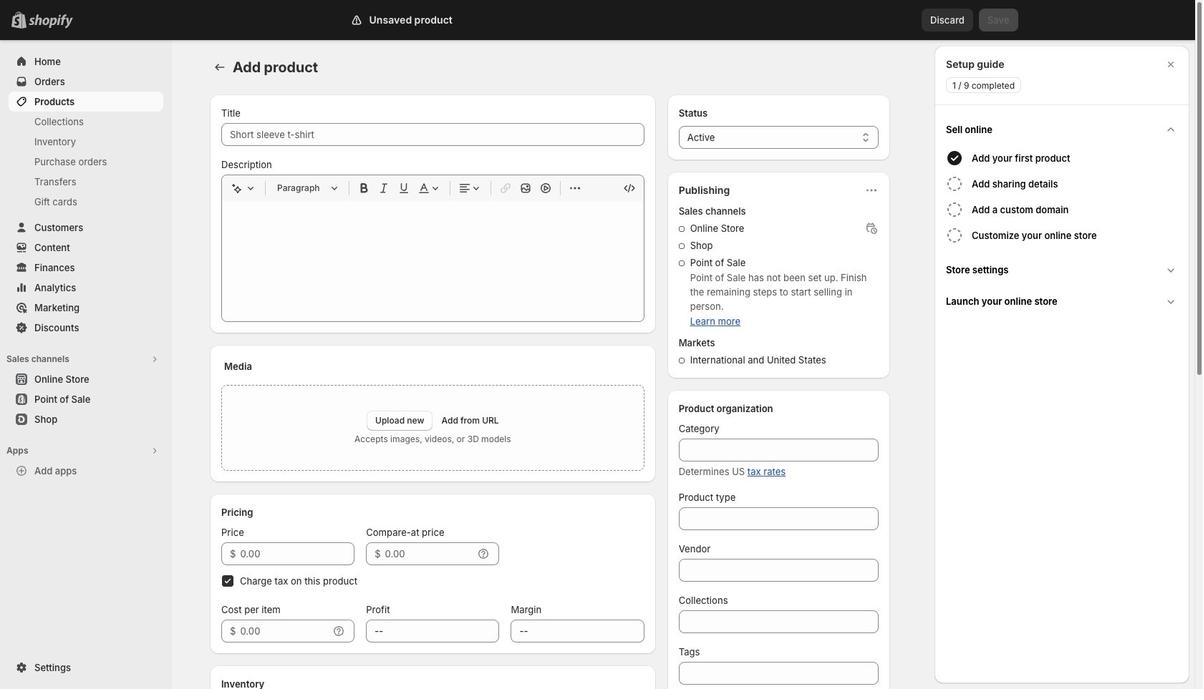 Task type: describe. For each thing, give the bounding box(es) containing it.
mark add sharing details as done image
[[946, 175, 963, 193]]



Task type: vqa. For each thing, say whether or not it's contained in the screenshot.
AMOUNT SPENT
no



Task type: locate. For each thing, give the bounding box(es) containing it.
mark add a custom domain as done image
[[946, 201, 963, 218]]

None text field
[[679, 508, 879, 531], [679, 611, 879, 634], [679, 508, 879, 531], [679, 611, 879, 634]]

mark customize your online store as done image
[[946, 227, 963, 244]]

shopify image
[[32, 14, 76, 29]]

Short sleeve t-shirt text field
[[221, 123, 644, 146]]

  text field
[[240, 543, 355, 566], [385, 543, 474, 566], [240, 620, 329, 643]]

None text field
[[679, 439, 879, 462], [679, 559, 879, 582], [366, 620, 500, 643], [511, 620, 644, 643], [679, 663, 879, 685], [679, 439, 879, 462], [679, 559, 879, 582], [366, 620, 500, 643], [511, 620, 644, 643], [679, 663, 879, 685]]

dialog
[[935, 46, 1190, 684]]



